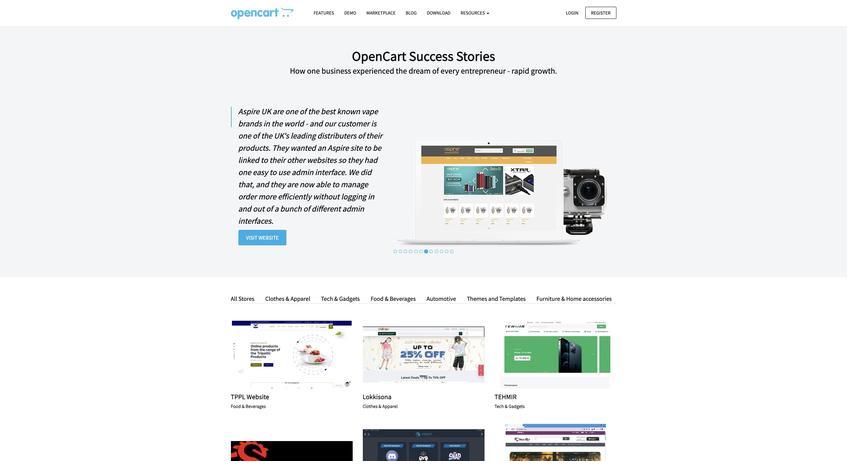 Task type: locate. For each thing, give the bounding box(es) containing it.
1 vertical spatial tech
[[495, 403, 504, 409]]

admin down logging
[[342, 204, 364, 214]]

aspire down the distributers
[[328, 143, 349, 153]]

of
[[432, 66, 439, 76], [300, 106, 306, 117], [253, 130, 260, 141], [358, 130, 365, 141], [266, 204, 273, 214], [303, 204, 310, 214]]

in right logging
[[368, 191, 374, 202]]

1 horizontal spatial they
[[348, 155, 363, 165]]

entrepreneur
[[461, 66, 506, 76]]

beverages
[[390, 295, 416, 303], [246, 403, 266, 409]]

0 vertical spatial apparel
[[291, 295, 310, 303]]

vape
[[362, 106, 378, 117]]

website right visit
[[259, 234, 279, 241]]

they down use
[[271, 179, 286, 190]]

clothes down the lokkisona on the bottom left of page
[[363, 403, 378, 409]]

home
[[566, 295, 582, 303]]

1 vertical spatial clothes
[[363, 403, 378, 409]]

0 vertical spatial -
[[508, 66, 510, 76]]

1 vertical spatial beverages
[[246, 403, 266, 409]]

aspire
[[238, 106, 260, 117], [328, 143, 349, 153]]

0 horizontal spatial admin
[[292, 167, 313, 177]]

food & beverages link
[[366, 294, 421, 304]]

lokkisona
[[363, 393, 392, 401]]

food
[[371, 295, 384, 303], [231, 403, 241, 409]]

to right able
[[332, 179, 339, 190]]

1 horizontal spatial beverages
[[390, 295, 416, 303]]

0 horizontal spatial clothes
[[265, 295, 284, 303]]

aspire uk are one of the best known vape brands in the world - and our customer is one of the uk's leading distributers of their products. they wanted an aspire site to be linked to their other websites so they had one easy to use admin interface. we did that, and they are now able to manage order more efficiently without logging in and out of a bunch of different admin interfaces.
[[238, 106, 382, 226]]

to up easy
[[261, 155, 268, 165]]

their down they on the top left of page
[[269, 155, 285, 165]]

0 vertical spatial are
[[273, 106, 284, 117]]

1 vertical spatial admin
[[342, 204, 364, 214]]

download link
[[422, 7, 456, 19]]

0 horizontal spatial apparel
[[291, 295, 310, 303]]

beverages inside tppl website food & beverages
[[246, 403, 266, 409]]

and
[[310, 118, 323, 129], [256, 179, 269, 190], [238, 204, 251, 214], [488, 295, 498, 303]]

apparel
[[291, 295, 310, 303], [382, 403, 398, 409]]

more
[[258, 191, 276, 202]]

project for tppl website
[[287, 352, 310, 358]]

products.
[[238, 143, 271, 153]]

1 vertical spatial in
[[368, 191, 374, 202]]

they
[[348, 155, 363, 165], [271, 179, 286, 190]]

customer
[[338, 118, 370, 129]]

website for visit
[[259, 234, 279, 241]]

1 vertical spatial aspire
[[328, 143, 349, 153]]

1 vertical spatial food
[[231, 403, 241, 409]]

order
[[238, 191, 257, 202]]

0 vertical spatial tech
[[321, 295, 333, 303]]

0 horizontal spatial their
[[269, 155, 285, 165]]

features
[[314, 10, 334, 16]]

aspire up "brands"
[[238, 106, 260, 117]]

gadgets
[[339, 295, 360, 303], [509, 403, 525, 409]]

demo link
[[339, 7, 361, 19]]

view
[[273, 352, 286, 358], [405, 352, 418, 358], [537, 352, 550, 358], [405, 454, 418, 461], [537, 454, 550, 461]]

had
[[364, 155, 377, 165]]

website inside the visit website link
[[259, 234, 279, 241]]

success
[[409, 48, 454, 65]]

the
[[396, 66, 407, 76], [308, 106, 319, 117], [272, 118, 283, 129], [261, 130, 272, 141]]

0 horizontal spatial tech
[[321, 295, 333, 303]]

the up uk's
[[272, 118, 283, 129]]

1 vertical spatial website
[[247, 393, 269, 401]]

of up site on the top left
[[358, 130, 365, 141]]

of up world
[[300, 106, 306, 117]]

tech
[[321, 295, 333, 303], [495, 403, 504, 409]]

- inside opencart success stories how one business experienced the dream of every entrepreneur - rapid growth.
[[508, 66, 510, 76]]

1 vertical spatial are
[[287, 179, 298, 190]]

lokkisona image
[[363, 321, 484, 389]]

features link
[[309, 7, 339, 19]]

1 vertical spatial they
[[271, 179, 286, 190]]

0 vertical spatial admin
[[292, 167, 313, 177]]

website inside tppl website food & beverages
[[247, 393, 269, 401]]

one right how
[[307, 66, 320, 76]]

the left uk's
[[261, 130, 272, 141]]

opencart - showcase image
[[231, 7, 293, 19]]

1 horizontal spatial aspire
[[328, 143, 349, 153]]

website for tppl
[[247, 393, 269, 401]]

1 vertical spatial gadgets
[[509, 403, 525, 409]]

view for tehmir
[[537, 352, 550, 358]]

0 vertical spatial beverages
[[390, 295, 416, 303]]

1 horizontal spatial apparel
[[382, 403, 398, 409]]

1 vertical spatial apparel
[[382, 403, 398, 409]]

that,
[[238, 179, 254, 190]]

view project
[[273, 352, 310, 358], [405, 352, 442, 358], [537, 352, 574, 358], [405, 454, 442, 461], [537, 454, 574, 461]]

in
[[263, 118, 270, 129], [368, 191, 374, 202]]

website right tppl
[[247, 393, 269, 401]]

1 vertical spatial -
[[306, 118, 308, 129]]

0 horizontal spatial aspire
[[238, 106, 260, 117]]

known
[[337, 106, 360, 117]]

0 vertical spatial gadgets
[[339, 295, 360, 303]]

beverages inside 'link'
[[390, 295, 416, 303]]

all
[[231, 295, 237, 303]]

0 vertical spatial food
[[371, 295, 384, 303]]

rapid
[[512, 66, 529, 76]]

the left "dream"
[[396, 66, 407, 76]]

one inside opencart success stories how one business experienced the dream of every entrepreneur - rapid growth.
[[307, 66, 320, 76]]

of right bunch
[[303, 204, 310, 214]]

of left a
[[266, 204, 273, 214]]

tech & gadgets
[[321, 295, 360, 303]]

themes and templates
[[467, 295, 526, 303]]

& inside the tehmir tech & gadgets
[[505, 403, 508, 409]]

uk
[[261, 106, 271, 117]]

bunch
[[280, 204, 302, 214]]

able
[[316, 179, 331, 190]]

of left 'every' at the right top
[[432, 66, 439, 76]]

& inside lokkisona clothes & apparel
[[379, 403, 381, 409]]

we
[[348, 167, 359, 177]]

1 horizontal spatial their
[[366, 130, 382, 141]]

& inside 'link'
[[385, 295, 389, 303]]

-
[[508, 66, 510, 76], [306, 118, 308, 129]]

resources
[[461, 10, 486, 16]]

be
[[373, 143, 381, 153]]

stores
[[238, 295, 254, 303]]

1 horizontal spatial clothes
[[363, 403, 378, 409]]

0 vertical spatial website
[[259, 234, 279, 241]]

admin up now
[[292, 167, 313, 177]]

0 vertical spatial they
[[348, 155, 363, 165]]

best
[[321, 106, 335, 117]]

dream
[[409, 66, 431, 76]]

one down "brands"
[[238, 130, 251, 141]]

in down uk
[[263, 118, 270, 129]]

view project for tehmir
[[537, 352, 574, 358]]

clothes right stores
[[265, 295, 284, 303]]

an
[[317, 143, 326, 153]]

and down easy
[[256, 179, 269, 190]]

growth.
[[531, 66, 557, 76]]

clothes
[[265, 295, 284, 303], [363, 403, 378, 409]]

0 horizontal spatial they
[[271, 179, 286, 190]]

1 horizontal spatial tech
[[495, 403, 504, 409]]

fair parts image
[[231, 424, 353, 461]]

0 vertical spatial in
[[263, 118, 270, 129]]

&
[[286, 295, 289, 303], [334, 295, 338, 303], [385, 295, 389, 303], [561, 295, 565, 303], [242, 403, 245, 409], [379, 403, 381, 409], [505, 403, 508, 409]]

0 horizontal spatial -
[[306, 118, 308, 129]]

one
[[307, 66, 320, 76], [285, 106, 298, 117], [238, 130, 251, 141], [238, 167, 251, 177]]

0 horizontal spatial beverages
[[246, 403, 266, 409]]

- left rapid
[[508, 66, 510, 76]]

gadgets inside the tehmir tech & gadgets
[[509, 403, 525, 409]]

0 horizontal spatial gadgets
[[339, 295, 360, 303]]

are right uk
[[273, 106, 284, 117]]

mi cienaga shop image
[[495, 424, 616, 461]]

they down site on the top left
[[348, 155, 363, 165]]

1 horizontal spatial -
[[508, 66, 510, 76]]

are up efficiently
[[287, 179, 298, 190]]

graor game bots image
[[363, 424, 484, 461]]

1 horizontal spatial food
[[371, 295, 384, 303]]

- right world
[[306, 118, 308, 129]]

1 horizontal spatial gadgets
[[509, 403, 525, 409]]

their down is
[[366, 130, 382, 141]]

website
[[259, 234, 279, 241], [247, 393, 269, 401]]

project for lokkisona
[[419, 352, 442, 358]]

0 horizontal spatial food
[[231, 403, 241, 409]]

view project link
[[273, 351, 310, 359], [405, 351, 442, 359], [537, 351, 574, 359], [405, 454, 442, 461], [537, 454, 574, 461]]

wanted
[[290, 143, 316, 153]]

0 vertical spatial clothes
[[265, 295, 284, 303]]

themes
[[467, 295, 487, 303]]



Task type: vqa. For each thing, say whether or not it's contained in the screenshot.
shopping basket icon
no



Task type: describe. For each thing, give the bounding box(es) containing it.
visit website
[[246, 234, 279, 241]]

furniture & home accessories
[[537, 295, 612, 303]]

register link
[[585, 7, 616, 19]]

view project link for lokkisona
[[405, 351, 442, 359]]

view project for tppl website
[[273, 352, 310, 358]]

accessories
[[583, 295, 612, 303]]

& inside tppl website food & beverages
[[242, 403, 245, 409]]

now
[[300, 179, 314, 190]]

food inside 'link'
[[371, 295, 384, 303]]

of up the products.
[[253, 130, 260, 141]]

distributers
[[317, 130, 356, 141]]

our
[[324, 118, 336, 129]]

of inside opencart success stories how one business experienced the dream of every entrepreneur - rapid growth.
[[432, 66, 439, 76]]

tehmir
[[495, 393, 517, 401]]

furniture & home accessories link
[[532, 294, 612, 304]]

- inside aspire uk are one of the best known vape brands in the world - and our customer is one of the uk's leading distributers of their products. they wanted an aspire site to be linked to their other websites so they had one easy to use admin interface. we did that, and they are now able to manage order more efficiently without logging in and out of a bunch of different admin interfaces.
[[306, 118, 308, 129]]

login link
[[560, 7, 584, 19]]

world
[[284, 118, 304, 129]]

login
[[566, 10, 579, 16]]

view project link for tehmir
[[537, 351, 574, 359]]

apparel inside lokkisona clothes & apparel
[[382, 403, 398, 409]]

and down 'order'
[[238, 204, 251, 214]]

did
[[361, 167, 372, 177]]

tech & gadgets link
[[316, 294, 365, 304]]

opencart
[[352, 48, 406, 65]]

uk's
[[274, 130, 289, 141]]

to left use
[[270, 167, 277, 177]]

blog link
[[401, 7, 422, 19]]

how
[[290, 66, 305, 76]]

visit
[[246, 234, 257, 241]]

without
[[313, 191, 340, 202]]

tech inside the tehmir tech & gadgets
[[495, 403, 504, 409]]

brands
[[238, 118, 262, 129]]

lokkisona clothes & apparel
[[363, 393, 398, 409]]

project for tehmir
[[551, 352, 574, 358]]

0 horizontal spatial are
[[273, 106, 284, 117]]

demo
[[344, 10, 356, 16]]

clothes inside lokkisona clothes & apparel
[[363, 403, 378, 409]]

interfaces.
[[238, 216, 273, 226]]

food & beverages
[[371, 295, 416, 303]]

interface.
[[315, 167, 347, 177]]

themes and templates link
[[462, 294, 531, 304]]

websites
[[307, 155, 337, 165]]

tehmir image
[[495, 321, 616, 389]]

other
[[287, 155, 305, 165]]

a
[[275, 204, 279, 214]]

1 horizontal spatial in
[[368, 191, 374, 202]]

download
[[427, 10, 451, 16]]

leading
[[291, 130, 316, 141]]

and left 'our'
[[310, 118, 323, 129]]

all stores
[[231, 295, 254, 303]]

view for tppl website
[[273, 352, 286, 358]]

linked
[[238, 155, 259, 165]]

site
[[351, 143, 363, 153]]

0 vertical spatial their
[[366, 130, 382, 141]]

they
[[272, 143, 289, 153]]

experienced
[[353, 66, 394, 76]]

stories
[[456, 48, 495, 65]]

food inside tppl website food & beverages
[[231, 403, 241, 409]]

tppl website image
[[231, 321, 353, 389]]

tppl website food & beverages
[[231, 393, 269, 409]]

clothes inside clothes & apparel link
[[265, 295, 284, 303]]

visit website link
[[238, 230, 287, 245]]

to left 'be'
[[364, 143, 371, 153]]

resources link
[[456, 7, 494, 19]]

and right themes
[[488, 295, 498, 303]]

the left best
[[308, 106, 319, 117]]

one up that,
[[238, 167, 251, 177]]

manage
[[341, 179, 368, 190]]

view project link for tppl website
[[273, 351, 310, 359]]

out
[[253, 204, 264, 214]]

1 horizontal spatial are
[[287, 179, 298, 190]]

view for lokkisona
[[405, 352, 418, 358]]

blog
[[406, 10, 417, 16]]

business
[[322, 66, 351, 76]]

one up world
[[285, 106, 298, 117]]

1 vertical spatial their
[[269, 155, 285, 165]]

clothes & apparel link
[[260, 294, 315, 304]]

all stores link
[[231, 294, 260, 304]]

0 vertical spatial aspire
[[238, 106, 260, 117]]

the inside opencart success stories how one business experienced the dream of every entrepreneur - rapid growth.
[[396, 66, 407, 76]]

clothes & apparel
[[265, 295, 310, 303]]

different
[[312, 204, 341, 214]]

use
[[278, 167, 290, 177]]

opencart success stories how one business experienced the dream of every entrepreneur - rapid growth.
[[290, 48, 557, 76]]

so
[[338, 155, 346, 165]]

automotive
[[427, 295, 456, 303]]

efficiently
[[278, 191, 311, 202]]

marketplace link
[[361, 7, 401, 19]]

tehmir tech & gadgets
[[495, 393, 525, 409]]

easy
[[253, 167, 268, 177]]

tppl
[[231, 393, 245, 401]]

templates
[[499, 295, 526, 303]]

automotive link
[[422, 294, 461, 304]]

1 horizontal spatial admin
[[342, 204, 364, 214]]

view project for lokkisona
[[405, 352, 442, 358]]

furniture
[[537, 295, 560, 303]]

logging
[[341, 191, 366, 202]]

0 horizontal spatial in
[[263, 118, 270, 129]]

marketplace
[[366, 10, 396, 16]]

is
[[371, 118, 377, 129]]

register
[[591, 10, 611, 16]]

every
[[441, 66, 459, 76]]



